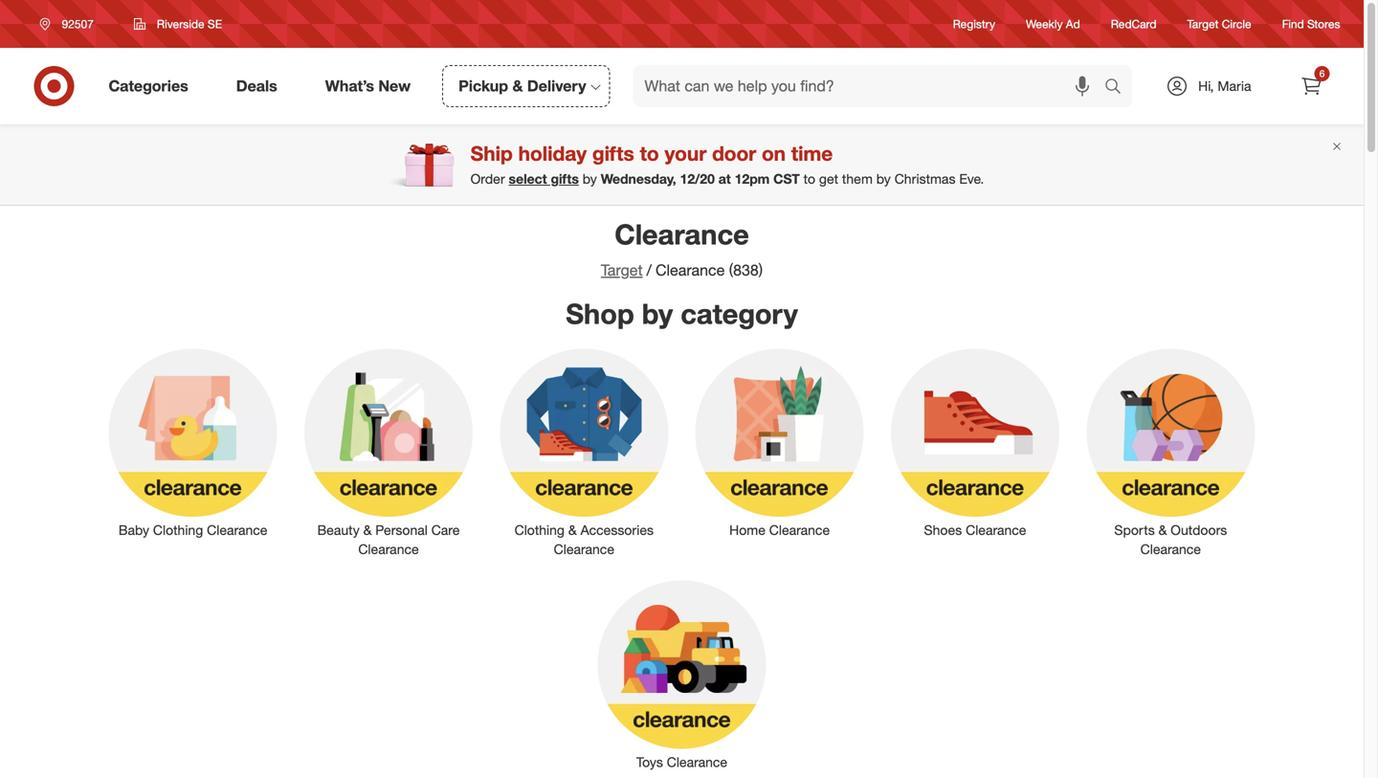 Task type: describe. For each thing, give the bounding box(es) containing it.
target link
[[601, 261, 643, 280]]

eve.
[[960, 171, 985, 187]]

2 horizontal spatial by
[[877, 171, 891, 187]]

shop by category
[[566, 297, 798, 331]]

weekly
[[1027, 17, 1063, 31]]

12/20
[[680, 171, 715, 187]]

stores
[[1308, 17, 1341, 31]]

0 horizontal spatial to
[[640, 141, 659, 166]]

toys
[[637, 754, 663, 771]]

door
[[713, 141, 757, 166]]

beauty & personal care clearance link
[[291, 345, 487, 559]]

personal
[[376, 522, 428, 539]]

se
[[208, 17, 222, 31]]

/
[[647, 261, 652, 280]]

redcard
[[1112, 17, 1157, 31]]

them
[[843, 171, 873, 187]]

6 link
[[1291, 65, 1333, 107]]

home
[[730, 522, 766, 539]]

order
[[471, 171, 505, 187]]

outdoors
[[1171, 522, 1228, 539]]

search
[[1097, 79, 1143, 97]]

& for beauty
[[363, 522, 372, 539]]

ad
[[1067, 17, 1081, 31]]

clearance target / clearance (838)
[[601, 217, 763, 280]]

on
[[762, 141, 786, 166]]

baby clothing clearance link
[[95, 345, 291, 540]]

sports
[[1115, 522, 1156, 539]]

& for sports
[[1159, 522, 1168, 539]]

holiday
[[519, 141, 587, 166]]

redcard link
[[1112, 16, 1157, 32]]

pickup
[[459, 77, 509, 95]]

clearance inside beauty & personal care clearance
[[358, 541, 419, 558]]

riverside se button
[[121, 7, 235, 41]]

1 horizontal spatial by
[[642, 297, 673, 331]]

shoes clearance link
[[878, 345, 1074, 540]]

sports & outdoors clearance
[[1115, 522, 1228, 558]]

find stores
[[1283, 17, 1341, 31]]

(838)
[[730, 261, 763, 280]]

92507
[[62, 17, 94, 31]]

deals link
[[220, 65, 301, 107]]

pickup & delivery
[[459, 77, 587, 95]]

clothing & accessories clearance link
[[487, 345, 682, 559]]

new
[[379, 77, 411, 95]]

search button
[[1097, 65, 1143, 111]]

6
[[1320, 68, 1326, 79]]

shoes
[[925, 522, 963, 539]]

categories link
[[92, 65, 212, 107]]

ship holiday gifts to your door on time order select gifts by wednesday, 12/20 at 12pm cst to get them by christmas eve.
[[471, 141, 985, 187]]

weekly ad
[[1027, 17, 1081, 31]]

clearance inside clothing & accessories clearance
[[554, 541, 615, 558]]

target circle link
[[1188, 16, 1252, 32]]

& for pickup
[[513, 77, 523, 95]]

& for clothing
[[569, 522, 577, 539]]

maria
[[1218, 78, 1252, 94]]

92507 button
[[27, 7, 114, 41]]

1 clothing from the left
[[153, 522, 203, 539]]

cst
[[774, 171, 800, 187]]

what's new
[[325, 77, 411, 95]]

sports & outdoors clearance link
[[1074, 345, 1269, 559]]

What can we help you find? suggestions appear below search field
[[633, 65, 1110, 107]]



Task type: locate. For each thing, give the bounding box(es) containing it.
clothing right the baby on the left bottom
[[153, 522, 203, 539]]

beauty
[[318, 522, 360, 539]]

& right the beauty
[[363, 522, 372, 539]]

time
[[792, 141, 833, 166]]

hi,
[[1199, 78, 1215, 94]]

what's new link
[[309, 65, 435, 107]]

0 horizontal spatial clothing
[[153, 522, 203, 539]]

hi, maria
[[1199, 78, 1252, 94]]

beauty & personal care clearance
[[318, 522, 460, 558]]

1 horizontal spatial clothing
[[515, 522, 565, 539]]

0 horizontal spatial gifts
[[551, 171, 579, 187]]

clothing inside clothing & accessories clearance
[[515, 522, 565, 539]]

to up wednesday,
[[640, 141, 659, 166]]

gifts up wednesday,
[[593, 141, 635, 166]]

toys clearance link
[[584, 577, 780, 772]]

what's
[[325, 77, 374, 95]]

accessories
[[581, 522, 654, 539]]

& right sports
[[1159, 522, 1168, 539]]

find stores link
[[1283, 16, 1341, 32]]

home clearance link
[[682, 345, 878, 540]]

to left get
[[804, 171, 816, 187]]

christmas
[[895, 171, 956, 187]]

riverside
[[157, 17, 205, 31]]

baby
[[119, 522, 149, 539]]

&
[[513, 77, 523, 95], [363, 522, 372, 539], [569, 522, 577, 539], [1159, 522, 1168, 539]]

clearance inside sports & outdoors clearance
[[1141, 541, 1202, 558]]

registry link
[[953, 16, 996, 32]]

0 vertical spatial to
[[640, 141, 659, 166]]

clothing
[[153, 522, 203, 539], [515, 522, 565, 539]]

1 vertical spatial target
[[601, 261, 643, 280]]

clothing left accessories
[[515, 522, 565, 539]]

delivery
[[528, 77, 587, 95]]

clearance
[[615, 217, 750, 251], [656, 261, 725, 280], [207, 522, 268, 539], [770, 522, 830, 539], [966, 522, 1027, 539], [358, 541, 419, 558], [554, 541, 615, 558], [1141, 541, 1202, 558], [667, 754, 728, 771]]

0 vertical spatial target
[[1188, 17, 1219, 31]]

& inside "pickup & delivery" link
[[513, 77, 523, 95]]

by down holiday
[[583, 171, 597, 187]]

& inside sports & outdoors clearance
[[1159, 522, 1168, 539]]

to
[[640, 141, 659, 166], [804, 171, 816, 187]]

12pm
[[735, 171, 770, 187]]

target
[[1188, 17, 1219, 31], [601, 261, 643, 280]]

toys clearance
[[637, 754, 728, 771]]

shoes clearance
[[925, 522, 1027, 539]]

gifts down holiday
[[551, 171, 579, 187]]

clothing & accessories clearance
[[515, 522, 654, 558]]

circle
[[1223, 17, 1252, 31]]

1 horizontal spatial target
[[1188, 17, 1219, 31]]

2 clothing from the left
[[515, 522, 565, 539]]

category
[[681, 297, 798, 331]]

by down /
[[642, 297, 673, 331]]

target left the circle
[[1188, 17, 1219, 31]]

weekly ad link
[[1027, 16, 1081, 32]]

& inside clothing & accessories clearance
[[569, 522, 577, 539]]

1 horizontal spatial to
[[804, 171, 816, 187]]

select
[[509, 171, 547, 187]]

deals
[[236, 77, 277, 95]]

get
[[820, 171, 839, 187]]

1 horizontal spatial gifts
[[593, 141, 635, 166]]

gifts
[[593, 141, 635, 166], [551, 171, 579, 187]]

target left /
[[601, 261, 643, 280]]

riverside se
[[157, 17, 222, 31]]

baby clothing clearance
[[119, 522, 268, 539]]

ship
[[471, 141, 513, 166]]

0 vertical spatial gifts
[[593, 141, 635, 166]]

0 horizontal spatial by
[[583, 171, 597, 187]]

& right pickup
[[513, 77, 523, 95]]

home clearance
[[730, 522, 830, 539]]

by right them on the top
[[877, 171, 891, 187]]

wednesday,
[[601, 171, 677, 187]]

care
[[432, 522, 460, 539]]

categories
[[109, 77, 188, 95]]

pickup & delivery link
[[443, 65, 611, 107]]

1 vertical spatial gifts
[[551, 171, 579, 187]]

target inside clearance target / clearance (838)
[[601, 261, 643, 280]]

by
[[583, 171, 597, 187], [877, 171, 891, 187], [642, 297, 673, 331]]

registry
[[953, 17, 996, 31]]

& inside beauty & personal care clearance
[[363, 522, 372, 539]]

find
[[1283, 17, 1305, 31]]

1 vertical spatial to
[[804, 171, 816, 187]]

at
[[719, 171, 731, 187]]

& left accessories
[[569, 522, 577, 539]]

your
[[665, 141, 707, 166]]

target circle
[[1188, 17, 1252, 31]]

shop
[[566, 297, 635, 331]]

0 horizontal spatial target
[[601, 261, 643, 280]]



Task type: vqa. For each thing, say whether or not it's contained in the screenshot.
Show Barcode
no



